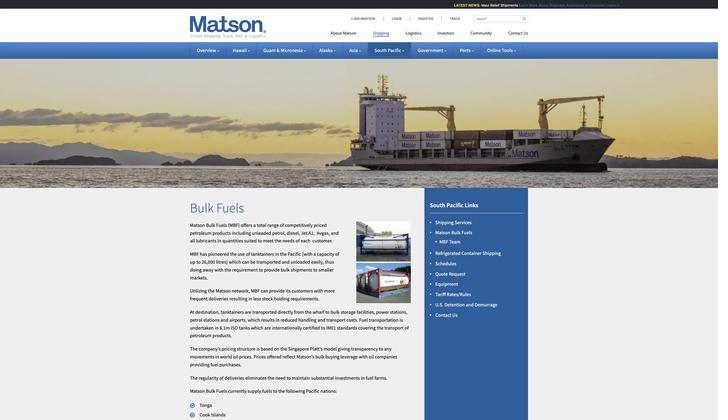 Task type: vqa. For each thing, say whether or not it's contained in the screenshot.
ONLINE TOOLS
yes



Task type: locate. For each thing, give the bounding box(es) containing it.
needs
[[282, 238, 295, 244]]

0 vertical spatial provide
[[264, 267, 280, 273]]

1 horizontal spatial can
[[261, 288, 268, 294]]

transported inside mbf has pioneered the use of tanktainers in the pacific (with a capacity of up to 26,000 litres) which can be transported and unloaded easily, thus doing away with the requirement to provide bulk shipments to smaller markets.
[[257, 259, 281, 265]]

world
[[220, 354, 232, 360]]

transported right the 'be'
[[257, 259, 281, 265]]

community link
[[462, 29, 500, 40]]

pioneered
[[208, 251, 229, 257]]

petroleum inside matson bulk fuels (mbf) offers a total range of competitively priced petroleum products including unleaded petrol, diesel, jet a1,  avgas, and all lubricants in quantities suited to meet the needs of each  customer.
[[190, 230, 212, 236]]

handling
[[298, 317, 317, 323]]

fuels for matson bulk fuels currently supply fuels to the following pacific nations:
[[216, 388, 227, 395]]

to
[[258, 238, 262, 244], [196, 259, 201, 265], [259, 267, 263, 273], [313, 267, 318, 273], [325, 309, 330, 315], [321, 325, 325, 331], [379, 346, 383, 352], [287, 375, 291, 381], [273, 388, 277, 395]]

assistance
[[562, 3, 580, 7]]

im01
[[326, 325, 336, 331]]

0 vertical spatial a
[[253, 222, 256, 228]]

transparency
[[351, 346, 378, 352]]

2 horizontal spatial shipping
[[483, 250, 501, 257]]

petroleum inside the at destination, tanktainers are transported directly from the wharf to bulk storage facilities, power stations, petrol stations and airports, which results in reduced handling and transport costs. fuel transportation is undertaken in 6.1m iso tanks which are internationally certified to im01 standards covering the transport of petroleum products.
[[190, 333, 212, 339]]

contact us down u.s.
[[435, 312, 458, 318]]

the left use
[[230, 251, 237, 257]]

are
[[245, 309, 251, 315], [264, 325, 271, 331]]

links
[[465, 202, 478, 209]]

0 horizontal spatial container
[[462, 250, 482, 257]]

0 horizontal spatial with
[[214, 267, 224, 273]]

1 horizontal spatial tanktainers
[[251, 251, 274, 257]]

0 horizontal spatial oil
[[233, 354, 238, 360]]

1 horizontal spatial contact
[[508, 31, 523, 36]]

0 vertical spatial contact us
[[508, 31, 528, 36]]

to down 'unleaded'
[[258, 238, 262, 244]]

0 vertical spatial container
[[585, 3, 601, 7]]

currently
[[228, 388, 247, 395]]

transported up results
[[252, 309, 277, 315]]

2 vertical spatial with
[[359, 354, 368, 360]]

the inside the company's pricing structure is based on the singapore platt's model giving transparency to any movements in world oil prices. prices offered reflect matson's bulk buying leverage with oil companies providing fuel purchases.
[[190, 346, 198, 352]]

deliveries up currently on the bottom of page
[[225, 375, 244, 381]]

0 vertical spatial shipping
[[373, 31, 389, 36]]

less
[[253, 296, 261, 302]]

up
[[190, 259, 195, 265]]

0 horizontal spatial south
[[375, 47, 387, 53]]

transport up im01
[[326, 317, 346, 323]]

about matson
[[331, 31, 357, 36]]

latest news: maui relief shipments learn more about shipment assistance or container loans >
[[450, 3, 615, 7]]

provide inside mbf has pioneered the use of tanktainers in the pacific (with a capacity of up to 26,000 litres) which can be transported and unloaded easily, thus doing away with the requirement to provide bulk shipments to smaller markets.
[[264, 267, 280, 273]]

fuels left currently on the bottom of page
[[216, 388, 227, 395]]

structure
[[237, 346, 256, 352]]

refrigerated
[[435, 250, 461, 257]]

0 horizontal spatial shipping
[[373, 31, 389, 36]]

can up stock
[[261, 288, 268, 294]]

any
[[384, 346, 392, 352]]

1 vertical spatial petroleum
[[190, 333, 212, 339]]

1 vertical spatial are
[[264, 325, 271, 331]]

mbf for mbf has pioneered the use of tanktainers in the pacific (with a capacity of up to 26,000 litres) which can be transported and unloaded easily, thus doing away with the requirement to provide bulk shipments to smaller markets.
[[190, 251, 199, 257]]

petrol,
[[272, 230, 286, 236]]

a inside matson bulk fuels (mbf) offers a total range of competitively priced petroleum products including unleaded petrol, diesel, jet a1,  avgas, and all lubricants in quantities suited to meet the needs of each  customer.
[[253, 222, 256, 228]]

are up airports,
[[245, 309, 251, 315]]

fuels inside matson bulk fuels (mbf) offers a total range of competitively priced petroleum products including unleaded petrol, diesel, jet a1,  avgas, and all lubricants in quantities suited to meet the needs of each  customer.
[[216, 222, 227, 228]]

1 vertical spatial deliveries
[[225, 375, 244, 381]]

which right tanks
[[251, 325, 263, 331]]

1 horizontal spatial with
[[314, 288, 323, 294]]

a
[[253, 222, 256, 228], [314, 251, 316, 257]]

fuel inside the company's pricing structure is based on the singapore platt's model giving transparency to any movements in world oil prices. prices offered reflect matson's bulk buying leverage with oil companies providing fuel purchases.
[[211, 362, 218, 368]]

matson down 1-
[[343, 31, 357, 36]]

contact us link up the tools
[[500, 29, 528, 40]]

1 vertical spatial contact us
[[435, 312, 458, 318]]

with inside the company's pricing structure is based on the singapore platt's model giving transparency to any movements in world oil prices. prices offered reflect matson's bulk buying leverage with oil companies providing fuel purchases.
[[359, 354, 368, 360]]

and inside mbf has pioneered the use of tanktainers in the pacific (with a capacity of up to 26,000 litres) which can be transported and unloaded easily, thus doing away with the requirement to provide bulk shipments to smaller markets.
[[282, 259, 290, 265]]

is
[[400, 317, 403, 323], [257, 346, 260, 352]]

mbf up up
[[190, 251, 199, 257]]

in inside matson bulk fuels (mbf) offers a total range of competitively priced petroleum products including unleaded petrol, diesel, jet a1,  avgas, and all lubricants in quantities suited to meet the needs of each  customer.
[[218, 238, 221, 244]]

shipping services
[[435, 219, 472, 226]]

login link
[[384, 16, 410, 21]]

top menu navigation
[[331, 29, 528, 40]]

and up customer.
[[331, 230, 339, 236]]

0 horizontal spatial about
[[331, 31, 342, 36]]

the down need
[[278, 388, 285, 395]]

the inside the company's pricing structure is based on the singapore platt's model giving transparency to any movements in world oil prices. prices offered reflect matson's bulk buying leverage with oil companies providing fuel purchases.
[[280, 346, 287, 352]]

0 horizontal spatial is
[[257, 346, 260, 352]]

0 horizontal spatial fuel
[[211, 362, 218, 368]]

the down providing
[[190, 375, 198, 381]]

1 horizontal spatial container
[[585, 3, 601, 7]]

the for the regularity of deliveries eliminates the need to maintain substantial investments in fuel farms.
[[190, 375, 198, 381]]

about right 'more'
[[535, 3, 545, 7]]

deliveries inside utilizing the matson network, mbf can provide its customers with more frequent deliveries resulting in less stock holding requirements.
[[209, 296, 228, 302]]

meet
[[263, 238, 274, 244]]

tools
[[502, 47, 513, 53]]

0 vertical spatial about
[[535, 3, 545, 7]]

0 horizontal spatial can
[[242, 259, 249, 265]]

0 vertical spatial us
[[524, 31, 528, 36]]

the up movements
[[190, 346, 198, 352]]

0 horizontal spatial contact us link
[[435, 312, 458, 318]]

1 vertical spatial bulk
[[331, 309, 340, 315]]

utilizing the matson network, mbf can provide its customers with more frequent deliveries resulting in less stock holding requirements.
[[190, 288, 335, 302]]

unleaded
[[252, 230, 271, 236]]

0 vertical spatial mbf
[[440, 239, 448, 245]]

fuels inside south pacific links section
[[462, 230, 472, 236]]

and up 6.1m
[[221, 317, 228, 323]]

0 vertical spatial is
[[400, 317, 403, 323]]

oil
[[233, 354, 238, 360], [369, 354, 374, 360]]

pacific left nations:
[[306, 388, 319, 395]]

and left unloaded
[[282, 259, 290, 265]]

of
[[280, 222, 284, 228], [296, 238, 300, 244], [246, 251, 250, 257], [335, 251, 339, 257], [405, 325, 409, 331], [220, 375, 224, 381]]

matson inside top menu navigation
[[343, 31, 357, 36]]

prices
[[254, 354, 266, 360]]

0 vertical spatial contact us link
[[500, 29, 528, 40]]

pacific left links
[[447, 202, 464, 209]]

0 vertical spatial transported
[[257, 259, 281, 265]]

bulk left shipments
[[281, 267, 290, 273]]

u.s. detention and demurrage
[[435, 302, 498, 308]]

providing
[[190, 362, 210, 368]]

1 petroleum from the top
[[190, 230, 212, 236]]

contact us down search icon
[[508, 31, 528, 36]]

1 vertical spatial transported
[[252, 309, 277, 315]]

matson up all
[[190, 222, 205, 228]]

matson up resulting
[[216, 288, 231, 294]]

of inside the at destination, tanktainers are transported directly from the wharf to bulk storage facilities, power stations, petrol stations and airports, which results in reduced handling and transport costs. fuel transportation is undertaken in 6.1m iso tanks which are internationally certified to im01 standards covering the transport of petroleum products.
[[405, 325, 409, 331]]

2 vertical spatial mbf
[[251, 288, 260, 294]]

the right utilizing
[[208, 288, 215, 294]]

matson bulk fuels (mbf) offers a total range of competitively priced petroleum products including unleaded petrol, diesel, jet a1,  avgas, and all lubricants in quantities suited to meet the needs of each  customer.
[[190, 222, 339, 244]]

a left total
[[253, 222, 256, 228]]

contact inside top menu navigation
[[508, 31, 523, 36]]

which up tanks
[[248, 317, 260, 323]]

investors link
[[430, 29, 462, 40]]

hawaii
[[233, 47, 247, 53]]

in down products
[[218, 238, 221, 244]]

None search field
[[474, 15, 528, 22]]

0 horizontal spatial bulk
[[281, 267, 290, 273]]

which down use
[[229, 259, 241, 265]]

south inside section
[[430, 202, 445, 209]]

bulk inside south pacific links section
[[451, 230, 461, 236]]

to inside matson bulk fuels (mbf) offers a total range of competitively priced petroleum products including unleaded petrol, diesel, jet a1,  avgas, and all lubricants in quantities suited to meet the needs of each  customer.
[[258, 238, 262, 244]]

a right (with
[[314, 251, 316, 257]]

0 vertical spatial fuel
[[211, 362, 218, 368]]

1 horizontal spatial us
[[524, 31, 528, 36]]

shipping for shipping
[[373, 31, 389, 36]]

fuel left farms.
[[366, 375, 374, 381]]

oil up purchases.
[[233, 354, 238, 360]]

of right capacity
[[335, 251, 339, 257]]

2 vertical spatial shipping
[[483, 250, 501, 257]]

to left the any
[[379, 346, 383, 352]]

contact us link down u.s.
[[435, 312, 458, 318]]

the down the petrol,
[[275, 238, 281, 244]]

1 horizontal spatial shipping
[[435, 219, 454, 226]]

banner image
[[0, 50, 718, 188]]

fuel
[[211, 362, 218, 368], [366, 375, 374, 381]]

0 horizontal spatial contact
[[435, 312, 451, 318]]

0 horizontal spatial transport
[[326, 317, 346, 323]]

bulk down "platt's"
[[315, 354, 325, 360]]

2 horizontal spatial with
[[359, 354, 368, 360]]

model
[[324, 346, 337, 352]]

0 horizontal spatial contact us
[[435, 312, 458, 318]]

in left world
[[215, 354, 219, 360]]

team
[[449, 239, 461, 245]]

mbf left 'team'
[[440, 239, 448, 245]]

1 horizontal spatial mbf
[[251, 288, 260, 294]]

1 horizontal spatial bulk
[[315, 354, 325, 360]]

with down litres)
[[214, 267, 224, 273]]

pacific inside section
[[447, 202, 464, 209]]

matson inside south pacific links section
[[435, 230, 450, 236]]

shipment
[[546, 3, 561, 7]]

0 vertical spatial with
[[214, 267, 224, 273]]

products
[[213, 230, 231, 236]]

1 horizontal spatial contact us
[[508, 31, 528, 36]]

the company's pricing structure is based on the singapore platt's model giving transparency to any movements in world oil prices. prices offered reflect matson's bulk buying leverage with oil companies providing fuel purchases.
[[190, 346, 397, 368]]

blue matson logo with ocean, shipping, truck, rail and logistics written beneath it. image
[[190, 16, 266, 38]]

0 horizontal spatial are
[[245, 309, 251, 315]]

fuel up regularity
[[211, 362, 218, 368]]

contact up the tools
[[508, 31, 523, 36]]

and down rates/rules
[[466, 302, 474, 308]]

1 vertical spatial contact
[[435, 312, 451, 318]]

2 petroleum from the top
[[190, 333, 212, 339]]

deliveries up destination,
[[209, 296, 228, 302]]

more
[[324, 288, 335, 294]]

services
[[455, 219, 472, 226]]

can left the 'be'
[[242, 259, 249, 265]]

fuels down services
[[462, 230, 472, 236]]

1 vertical spatial is
[[257, 346, 260, 352]]

about up the alaska link
[[331, 31, 342, 36]]

container right or
[[585, 3, 601, 7]]

south up 'shipping services' link
[[430, 202, 445, 209]]

transport down transportation
[[385, 325, 404, 331]]

provide up utilizing the matson network, mbf can provide its customers with more frequent deliveries resulting in less stock holding requirements. on the left
[[264, 267, 280, 273]]

0 horizontal spatial mbf
[[190, 251, 199, 257]]

and inside south pacific links section
[[466, 302, 474, 308]]

the
[[190, 346, 198, 352], [190, 375, 198, 381]]

1 horizontal spatial a
[[314, 251, 316, 257]]

tanks
[[239, 325, 250, 331]]

companies
[[375, 354, 397, 360]]

with
[[214, 267, 224, 273], [314, 288, 323, 294], [359, 354, 368, 360]]

of down stations,
[[405, 325, 409, 331]]

1 vertical spatial with
[[314, 288, 323, 294]]

1-800-4matson link
[[351, 16, 384, 21]]

provide up holding
[[269, 288, 285, 294]]

bulk inside matson bulk fuels (mbf) offers a total range of competitively priced petroleum products including unleaded petrol, diesel, jet a1,  avgas, and all lubricants in quantities suited to meet the needs of each  customer.
[[206, 222, 215, 228]]

1 vertical spatial tanktainers
[[221, 309, 244, 315]]

internationally
[[272, 325, 302, 331]]

1 vertical spatial container
[[462, 250, 482, 257]]

shipping inside 'link'
[[373, 31, 389, 36]]

2 oil from the left
[[369, 354, 374, 360]]

2 vertical spatial bulk
[[315, 354, 325, 360]]

jet
[[301, 230, 308, 236]]

learn more about shipment assistance or container loans > link
[[515, 3, 615, 7]]

0 horizontal spatial a
[[253, 222, 256, 228]]

to left im01
[[321, 325, 325, 331]]

0 vertical spatial deliveries
[[209, 296, 228, 302]]

0 vertical spatial which
[[229, 259, 241, 265]]

quote request link
[[435, 271, 466, 277]]

2 horizontal spatial bulk
[[331, 309, 340, 315]]

1 vertical spatial a
[[314, 251, 316, 257]]

tanktainers up airports,
[[221, 309, 244, 315]]

(mbf)
[[228, 222, 240, 228]]

matson up mbf team link
[[435, 230, 450, 236]]

mbf up less
[[251, 288, 260, 294]]

matson for matson bulk fuels currently supply fuels to the following pacific nations:
[[190, 388, 205, 395]]

is up prices
[[257, 346, 260, 352]]

schedules
[[435, 261, 457, 267]]

1 horizontal spatial fuel
[[366, 375, 374, 381]]

us down detention
[[452, 312, 458, 318]]

1 vertical spatial the
[[190, 375, 198, 381]]

1 vertical spatial south
[[430, 202, 445, 209]]

1 vertical spatial shipping
[[435, 219, 454, 226]]

about inside top menu navigation
[[331, 31, 342, 36]]

1 the from the top
[[190, 346, 198, 352]]

1 horizontal spatial oil
[[369, 354, 374, 360]]

the right on
[[280, 346, 287, 352]]

to right need
[[287, 375, 291, 381]]

mbf inside south pacific links section
[[440, 239, 448, 245]]

1 vertical spatial provide
[[269, 288, 285, 294]]

fuels up products
[[216, 222, 227, 228]]

can inside mbf has pioneered the use of tanktainers in the pacific (with a capacity of up to 26,000 litres) which can be transported and unloaded easily, thus doing away with the requirement to provide bulk shipments to smaller markets.
[[242, 259, 249, 265]]

can inside utilizing the matson network, mbf can provide its customers with more frequent deliveries resulting in less stock holding requirements.
[[261, 288, 268, 294]]

1 horizontal spatial about
[[535, 3, 545, 7]]

standards
[[337, 325, 357, 331]]

a inside mbf has pioneered the use of tanktainers in the pacific (with a capacity of up to 26,000 litres) which can be transported and unloaded easily, thus doing away with the requirement to provide bulk shipments to smaller markets.
[[314, 251, 316, 257]]

matson inside matson bulk fuels (mbf) offers a total range of competitively priced petroleum products including unleaded petrol, diesel, jet a1,  avgas, and all lubricants in quantities suited to meet the needs of each  customer.
[[190, 222, 205, 228]]

transportation
[[369, 317, 399, 323]]

and down the wharf
[[318, 317, 325, 323]]

south for south pacific
[[375, 47, 387, 53]]

are down results
[[264, 325, 271, 331]]

petroleum
[[190, 230, 212, 236], [190, 333, 212, 339]]

2 the from the top
[[190, 375, 198, 381]]

register
[[418, 16, 433, 21]]

the down transportation
[[377, 325, 384, 331]]

1 horizontal spatial is
[[400, 317, 403, 323]]

container right refrigerated
[[462, 250, 482, 257]]

0 vertical spatial bulk
[[281, 267, 290, 273]]

with left more on the left bottom of page
[[314, 288, 323, 294]]

south down the shipping 'link' on the top right of page
[[375, 47, 387, 53]]

0 vertical spatial can
[[242, 259, 249, 265]]

asia link
[[349, 47, 361, 53]]

capacity
[[317, 251, 334, 257]]

us down search icon
[[524, 31, 528, 36]]

1 vertical spatial us
[[452, 312, 458, 318]]

range
[[267, 222, 279, 228]]

0 vertical spatial petroleum
[[190, 230, 212, 236]]

login
[[392, 16, 402, 21]]

pacific up unloaded
[[288, 251, 301, 257]]

destination,
[[195, 309, 220, 315]]

1 vertical spatial transport
[[385, 325, 404, 331]]

0 vertical spatial transport
[[326, 317, 346, 323]]

1 vertical spatial about
[[331, 31, 342, 36]]

requirements.
[[291, 296, 320, 302]]

fuels for matson bulk fuels
[[462, 230, 472, 236]]

costs.
[[347, 317, 358, 323]]

guam & micronesia link
[[263, 47, 306, 53]]

1 vertical spatial mbf
[[190, 251, 199, 257]]

oil down transparency
[[369, 354, 374, 360]]

0 vertical spatial tanktainers
[[251, 251, 274, 257]]

is inside the at destination, tanktainers are transported directly from the wharf to bulk storage facilities, power stations, petrol stations and airports, which results in reduced handling and transport costs. fuel transportation is undertaken in 6.1m iso tanks which are internationally certified to im01 standards covering the transport of petroleum products.
[[400, 317, 403, 323]]

in inside utilizing the matson network, mbf can provide its customers with more frequent deliveries resulting in less stock holding requirements.
[[249, 296, 252, 302]]

matson inside utilizing the matson network, mbf can provide its customers with more frequent deliveries resulting in less stock holding requirements.
[[216, 288, 231, 294]]

0 vertical spatial contact
[[508, 31, 523, 36]]

maui
[[477, 3, 485, 7]]

online tools link
[[487, 47, 516, 53]]

is down stations,
[[400, 317, 403, 323]]

0 vertical spatial south
[[375, 47, 387, 53]]

with down transparency
[[359, 354, 368, 360]]

1 horizontal spatial south
[[430, 202, 445, 209]]

2 horizontal spatial mbf
[[440, 239, 448, 245]]

the inside matson bulk fuels (mbf) offers a total range of competitively priced petroleum products including unleaded petrol, diesel, jet a1,  avgas, and all lubricants in quantities suited to meet the needs of each  customer.
[[275, 238, 281, 244]]

1 horizontal spatial are
[[264, 325, 271, 331]]

in down the petrol,
[[275, 251, 279, 257]]

petroleum down the undertaken on the bottom left
[[190, 333, 212, 339]]

1-
[[351, 16, 354, 21]]

0 horizontal spatial us
[[452, 312, 458, 318]]

storage
[[341, 309, 356, 315]]

prices.
[[239, 354, 253, 360]]

maintain
[[292, 375, 310, 381]]

in left less
[[249, 296, 252, 302]]

1 vertical spatial can
[[261, 288, 268, 294]]

matson's
[[297, 354, 315, 360]]

matson up tonga
[[190, 388, 205, 395]]

mbf inside mbf has pioneered the use of tanktainers in the pacific (with a capacity of up to 26,000 litres) which can be transported and unloaded easily, thus doing away with the requirement to provide bulk shipments to smaller markets.
[[190, 251, 199, 257]]

of up the petrol,
[[280, 222, 284, 228]]

bulk left storage
[[331, 309, 340, 315]]

tanktainers up the 'be'
[[251, 251, 274, 257]]

0 vertical spatial the
[[190, 346, 198, 352]]

logistics
[[406, 31, 421, 36]]

0 horizontal spatial tanktainers
[[221, 309, 244, 315]]

logistics link
[[398, 29, 430, 40]]

eliminates
[[245, 375, 267, 381]]



Task type: describe. For each thing, give the bounding box(es) containing it.
tariff
[[435, 292, 446, 298]]

contact us inside south pacific links section
[[435, 312, 458, 318]]

1 vertical spatial contact us link
[[435, 312, 458, 318]]

the for the company's pricing structure is based on the singapore platt's model giving transparency to any movements in world oil prices. prices offered reflect matson's bulk buying leverage with oil companies providing fuel purchases.
[[190, 346, 198, 352]]

a1,
[[308, 230, 315, 236]]

ports link
[[460, 47, 474, 53]]

us inside contact us link
[[524, 31, 528, 36]]

us inside south pacific links section
[[452, 312, 458, 318]]

0 vertical spatial are
[[245, 309, 251, 315]]

bulk fuels
[[190, 200, 244, 216]]

in inside mbf has pioneered the use of tanktainers in the pacific (with a capacity of up to 26,000 litres) which can be transported and unloaded easily, thus doing away with the requirement to provide bulk shipments to smaller markets.
[[275, 251, 279, 257]]

purchases.
[[219, 362, 242, 368]]

in right results
[[276, 317, 280, 323]]

the inside utilizing the matson network, mbf can provide its customers with more frequent deliveries resulting in less stock holding requirements.
[[208, 288, 215, 294]]

based
[[261, 346, 273, 352]]

fuels up (mbf)
[[216, 200, 244, 216]]

track
[[450, 16, 460, 21]]

unloaded
[[291, 259, 310, 265]]

on
[[274, 346, 279, 352]]

in right 'investments'
[[361, 375, 365, 381]]

singapore
[[288, 346, 309, 352]]

equipment link
[[435, 281, 458, 288]]

with inside utilizing the matson network, mbf can provide its customers with more frequent deliveries resulting in less stock holding requirements.
[[314, 288, 323, 294]]

tanktainers inside the at destination, tanktainers are transported directly from the wharf to bulk storage facilities, power stations, petrol stations and airports, which results in reduced handling and transport costs. fuel transportation is undertaken in 6.1m iso tanks which are internationally certified to im01 standards covering the transport of petroleum products.
[[221, 309, 244, 315]]

south pacific links
[[430, 202, 478, 209]]

following
[[286, 388, 305, 395]]

contact us inside top menu navigation
[[508, 31, 528, 36]]

covering
[[358, 325, 376, 331]]

bulk for matson bulk fuels (mbf) offers a total range of competitively priced petroleum products including unleaded petrol, diesel, jet a1,  avgas, and all lubricants in quantities suited to meet the needs of each  customer.
[[206, 222, 215, 228]]

petrol
[[190, 317, 202, 323]]

has
[[200, 251, 207, 257]]

with inside mbf has pioneered the use of tanktainers in the pacific (with a capacity of up to 26,000 litres) which can be transported and unloaded easily, thus doing away with the requirement to provide bulk shipments to smaller markets.
[[214, 267, 224, 273]]

provide inside utilizing the matson network, mbf can provide its customers with more frequent deliveries resulting in less stock holding requirements.
[[269, 288, 285, 294]]

south pacific links section
[[418, 188, 535, 420]]

all
[[190, 238, 195, 244]]

u.s. detention and demurrage link
[[435, 302, 498, 308]]

matson for matson bulk fuels (mbf) offers a total range of competitively priced petroleum products including unleaded petrol, diesel, jet a1,  avgas, and all lubricants in quantities suited to meet the needs of each  customer.
[[190, 222, 205, 228]]

relief
[[486, 3, 496, 7]]

customer.
[[312, 238, 333, 244]]

hawaii link
[[233, 47, 250, 53]]

>
[[613, 3, 615, 7]]

2 vertical spatial which
[[251, 325, 263, 331]]

shipments
[[497, 3, 514, 7]]

u.s.
[[435, 302, 444, 308]]

in inside the company's pricing structure is based on the singapore platt's model giving transparency to any movements in world oil prices. prices offered reflect matson's bulk buying leverage with oil companies providing fuel purchases.
[[215, 354, 219, 360]]

bulk for matson bulk fuels currently supply fuels to the following pacific nations:
[[206, 388, 215, 395]]

to inside the company's pricing structure is based on the singapore platt's model giving transparency to any movements in world oil prices. prices offered reflect matson's bulk buying leverage with oil companies providing fuel purchases.
[[379, 346, 383, 352]]

to right the wharf
[[325, 309, 330, 315]]

stations
[[203, 317, 220, 323]]

suited
[[244, 238, 257, 244]]

doing
[[190, 267, 202, 273]]

learn
[[515, 3, 524, 7]]

products.
[[213, 333, 232, 339]]

and inside matson bulk fuels (mbf) offers a total range of competitively priced petroleum products including unleaded petrol, diesel, jet a1,  avgas, and all lubricants in quantities suited to meet the needs of each  customer.
[[331, 230, 339, 236]]

mbf inside utilizing the matson network, mbf can provide its customers with more frequent deliveries resulting in less stock holding requirements.
[[251, 288, 260, 294]]

buying
[[326, 354, 340, 360]]

south pacific
[[375, 47, 401, 53]]

islands
[[211, 412, 226, 418]]

stations,
[[390, 309, 407, 315]]

&
[[277, 47, 280, 53]]

undertaken
[[190, 325, 214, 331]]

to right requirement at bottom
[[259, 267, 263, 273]]

mbf team
[[440, 239, 461, 245]]

shipping for shipping services
[[435, 219, 454, 226]]

of right use
[[246, 251, 250, 257]]

need
[[275, 375, 286, 381]]

bulk inside the at destination, tanktainers are transported directly from the wharf to bulk storage facilities, power stations, petrol stations and airports, which results in reduced handling and transport costs. fuel transportation is undertaken in 6.1m iso tanks which are internationally certified to im01 standards covering the transport of petroleum products.
[[331, 309, 340, 315]]

micronesia
[[281, 47, 303, 53]]

bulk inside mbf has pioneered the use of tanktainers in the pacific (with a capacity of up to 26,000 litres) which can be transported and unloaded easily, thus doing away with the requirement to provide bulk shipments to smaller markets.
[[281, 267, 290, 273]]

government link
[[418, 47, 447, 53]]

substantial
[[311, 375, 334, 381]]

the regularity of deliveries eliminates the need to maintain substantial investments in fuel farms.
[[190, 375, 387, 381]]

1 horizontal spatial contact us link
[[500, 29, 528, 40]]

pacific down the shipping 'link' on the top right of page
[[388, 47, 401, 53]]

alaska link
[[319, 47, 336, 53]]

matson for matson bulk fuels
[[435, 230, 450, 236]]

to right up
[[196, 259, 201, 265]]

pricing
[[222, 346, 236, 352]]

ports
[[460, 47, 471, 53]]

6.1m
[[220, 325, 230, 331]]

the down litres)
[[225, 267, 231, 273]]

1-800-4matson
[[351, 16, 375, 21]]

loans
[[602, 3, 612, 7]]

Search search field
[[474, 15, 528, 22]]

total
[[257, 222, 266, 228]]

power
[[376, 309, 389, 315]]

1 vertical spatial which
[[248, 317, 260, 323]]

container inside south pacific links section
[[462, 250, 482, 257]]

tariff rates/rules
[[435, 292, 471, 298]]

online tools
[[487, 47, 513, 53]]

matson bulk fuels currently supply fuels to the following pacific nations:
[[190, 388, 337, 395]]

1 horizontal spatial transport
[[385, 325, 404, 331]]

of right regularity
[[220, 375, 224, 381]]

investments
[[335, 375, 360, 381]]

network,
[[232, 288, 250, 294]]

of down diesel,
[[296, 238, 300, 244]]

in left 6.1m
[[215, 325, 219, 331]]

equipment
[[435, 281, 458, 288]]

tanktainers inside mbf has pioneered the use of tanktainers in the pacific (with a capacity of up to 26,000 litres) which can be transported and unloaded easily, thus doing away with the requirement to provide bulk shipments to smaller markets.
[[251, 251, 274, 257]]

the up handling
[[305, 309, 312, 315]]

detention
[[445, 302, 465, 308]]

mbf for mbf team
[[440, 239, 448, 245]]

south for south pacific links
[[430, 202, 445, 209]]

fuels for matson bulk fuels (mbf) offers a total range of competitively priced petroleum products including unleaded petrol, diesel, jet a1,  avgas, and all lubricants in quantities suited to meet the needs of each  customer.
[[216, 222, 227, 228]]

shipping link
[[365, 29, 398, 40]]

easily,
[[311, 259, 324, 265]]

bulk for matson bulk fuels
[[451, 230, 461, 236]]

from
[[294, 309, 304, 315]]

bulk inside the company's pricing structure is based on the singapore platt's model giving transparency to any movements in world oil prices. prices offered reflect matson's bulk buying leverage with oil companies providing fuel purchases.
[[315, 354, 325, 360]]

refrigerated container shipping
[[435, 250, 501, 257]]

26,000
[[202, 259, 215, 265]]

schedules link
[[435, 261, 457, 267]]

farms.
[[375, 375, 387, 381]]

1 vertical spatial fuel
[[366, 375, 374, 381]]

online
[[487, 47, 501, 53]]

mbf has pioneered the use of tanktainers in the pacific (with a capacity of up to 26,000 litres) which can be transported and unloaded easily, thus doing away with the requirement to provide bulk shipments to smaller markets.
[[190, 251, 339, 281]]

iso
[[231, 325, 238, 331]]

south pacific link
[[375, 47, 404, 53]]

pacific inside mbf has pioneered the use of tanktainers in the pacific (with a capacity of up to 26,000 litres) which can be transported and unloaded easily, thus doing away with the requirement to provide bulk shipments to smaller markets.
[[288, 251, 301, 257]]

stock
[[262, 296, 273, 302]]

community
[[471, 31, 492, 36]]

contact inside south pacific links section
[[435, 312, 451, 318]]

search image
[[523, 17, 526, 20]]

tariff rates/rules link
[[435, 292, 471, 298]]

shipments
[[291, 267, 312, 273]]

asia
[[349, 47, 358, 53]]

guam
[[263, 47, 276, 53]]

which inside mbf has pioneered the use of tanktainers in the pacific (with a capacity of up to 26,000 litres) which can be transported and unloaded easily, thus doing away with the requirement to provide bulk shipments to smaller markets.
[[229, 259, 241, 265]]

1 oil from the left
[[233, 354, 238, 360]]

the left need
[[268, 375, 274, 381]]

is inside the company's pricing structure is based on the singapore platt's model giving transparency to any movements in world oil prices. prices offered reflect matson's bulk buying leverage with oil companies providing fuel purchases.
[[257, 346, 260, 352]]

the down 'needs'
[[280, 251, 287, 257]]

reflect
[[283, 354, 296, 360]]

matson bulk fuels link
[[435, 230, 472, 236]]

more
[[525, 3, 534, 7]]

lubricants
[[196, 238, 217, 244]]

tonga
[[200, 403, 212, 409]]

to down easily,
[[313, 267, 318, 273]]

alaska
[[319, 47, 333, 53]]

transported inside the at destination, tanktainers are transported directly from the wharf to bulk storage facilities, power stations, petrol stations and airports, which results in reduced handling and transport costs. fuel transportation is undertaken in 6.1m iso tanks which are internationally certified to im01 standards covering the transport of petroleum products.
[[252, 309, 277, 315]]

request
[[449, 271, 466, 277]]

to right fuels
[[273, 388, 277, 395]]

competitively
[[285, 222, 313, 228]]



